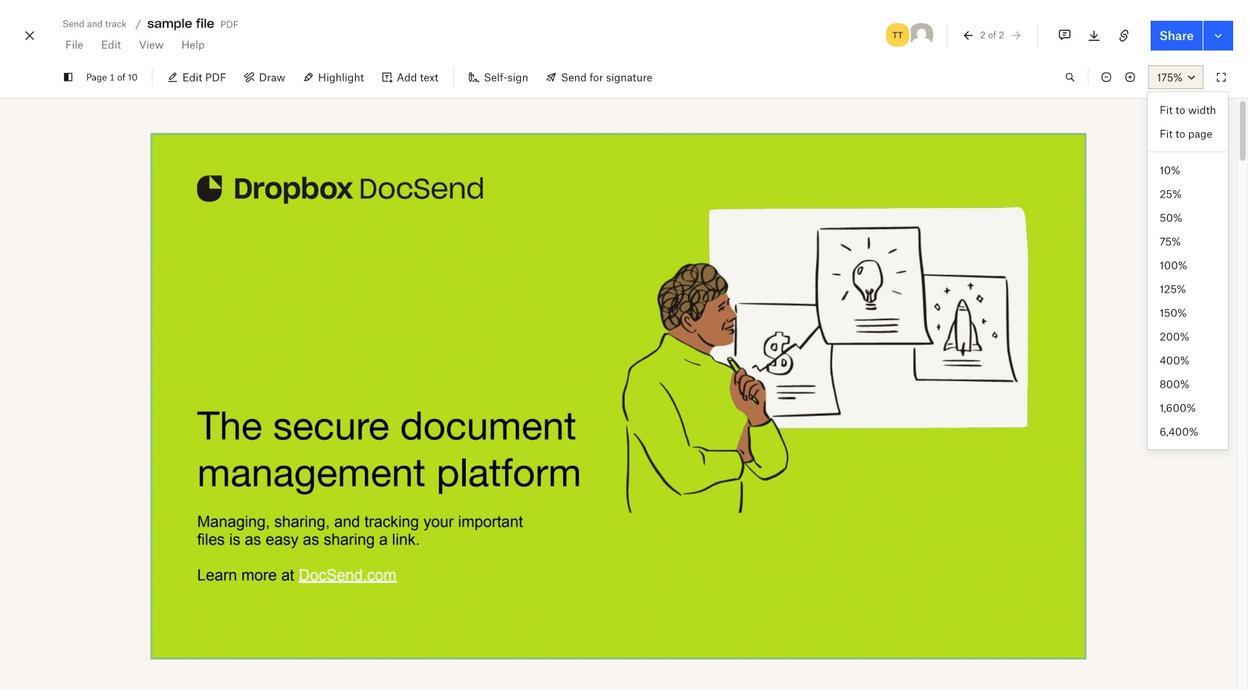Task type: describe. For each thing, give the bounding box(es) containing it.
jeremy miller image
[[909, 22, 935, 48]]

close image
[[21, 24, 39, 48]]



Task type: vqa. For each thing, say whether or not it's contained in the screenshot.
Team member folder, Ruby Anderson row
no



Task type: locate. For each thing, give the bounding box(es) containing it.
terry turtle image
[[885, 22, 912, 48]]

sample file.pdf image
[[151, 133, 1087, 660]]



